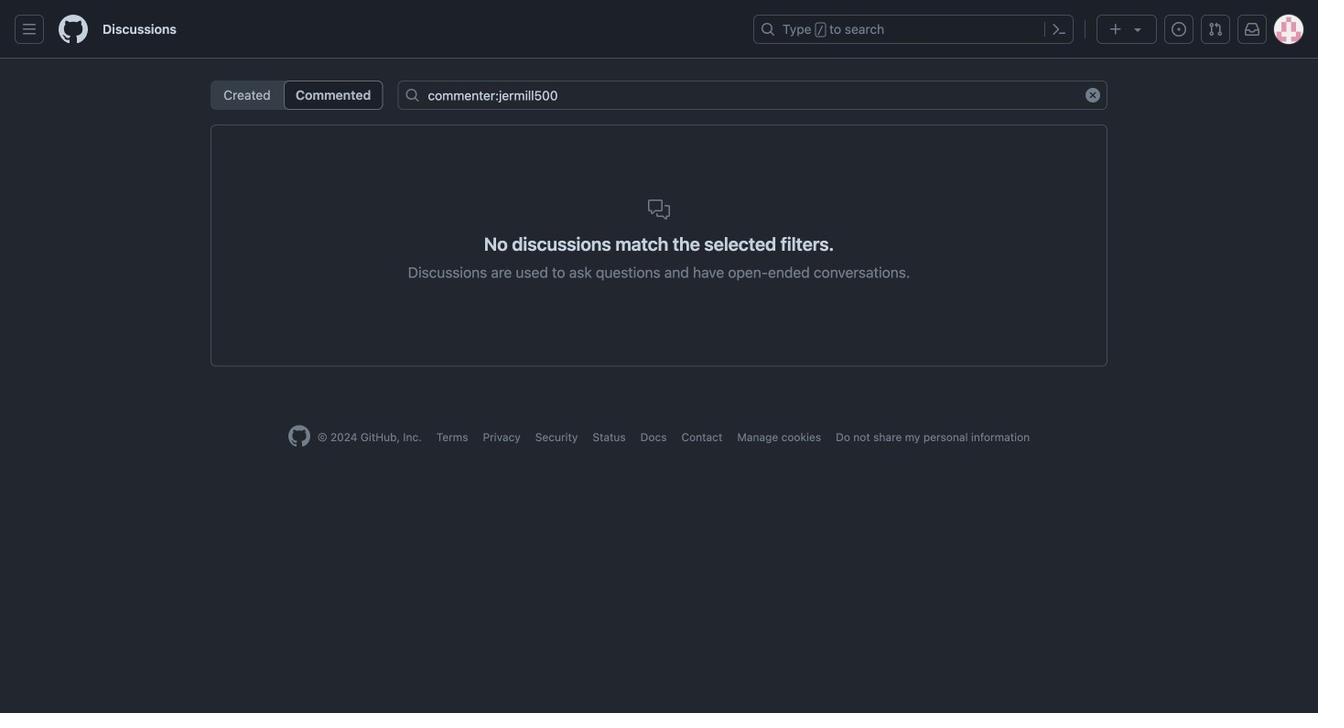 Task type: vqa. For each thing, say whether or not it's contained in the screenshot.
docs link
no



Task type: locate. For each thing, give the bounding box(es) containing it.
triangle down image
[[1131, 22, 1146, 37]]

notifications image
[[1246, 22, 1260, 37]]

list
[[211, 81, 383, 110]]

clear image
[[1086, 88, 1101, 103]]

Search all discussions text field
[[398, 81, 1108, 110]]

plus image
[[1109, 22, 1124, 37]]

command palette image
[[1052, 22, 1067, 37]]

search image
[[405, 88, 420, 103]]



Task type: describe. For each thing, give the bounding box(es) containing it.
homepage image
[[59, 15, 88, 44]]

issue opened image
[[1172, 22, 1187, 37]]

Discussions search field
[[398, 81, 1108, 110]]

git pull request image
[[1209, 22, 1224, 37]]

comment discussion image
[[648, 199, 670, 221]]

homepage image
[[288, 425, 310, 447]]



